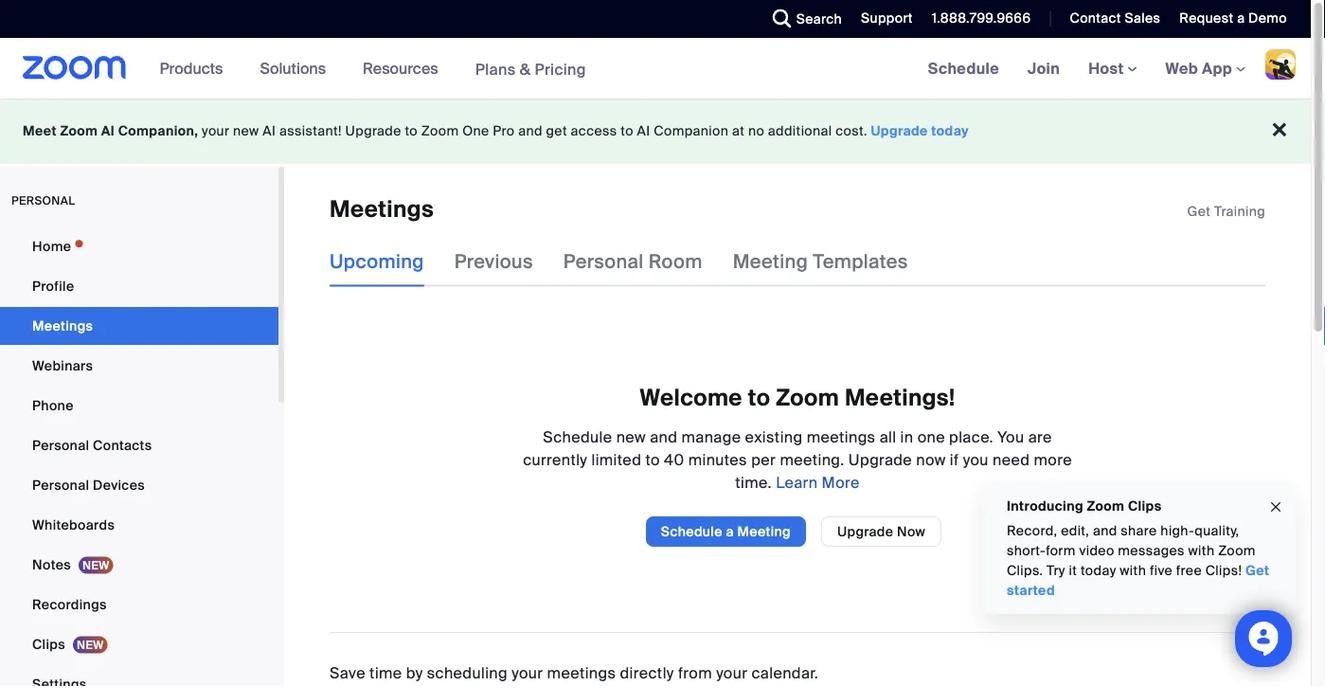 Task type: describe. For each thing, give the bounding box(es) containing it.
clips.
[[1007, 562, 1044, 579]]

pro
[[493, 122, 515, 140]]

schedule for schedule
[[928, 58, 1000, 78]]

time
[[370, 663, 402, 682]]

profile
[[32, 277, 74, 295]]

directly
[[620, 663, 674, 682]]

1 ai from the left
[[101, 122, 115, 140]]

cost.
[[836, 122, 868, 140]]

save time by scheduling your meetings directly from your calendar.
[[330, 663, 819, 682]]

welcome to zoom meetings!
[[640, 383, 955, 412]]

form
[[1046, 542, 1076, 560]]

schedule for schedule new and manage existing meetings all in one place. you are currently limited to 40 minutes per meeting. upgrade now if you need more time.
[[543, 427, 613, 447]]

introducing zoom clips
[[1007, 497, 1162, 515]]

product information navigation
[[146, 38, 601, 100]]

clips inside the personal menu menu
[[32, 635, 65, 653]]

web app
[[1166, 58, 1233, 78]]

personal contacts
[[32, 436, 152, 454]]

meet zoom ai companion, your new ai assistant! upgrade to zoom one pro and get access to ai companion at no additional cost. upgrade today
[[23, 122, 969, 140]]

zoom right meet
[[60, 122, 98, 140]]

products button
[[160, 38, 232, 99]]

no
[[748, 122, 765, 140]]

personal for personal devices
[[32, 476, 89, 494]]

today inside the meet zoom ai companion, footer
[[932, 122, 969, 140]]

record, edit, and share high-quality, short-form video messages with zoom clips. try it today with five free clips!
[[1007, 522, 1256, 579]]

all
[[880, 427, 897, 447]]

tabs of meeting tab list
[[330, 237, 939, 287]]

meetings!
[[845, 383, 955, 412]]

meet zoom ai companion, footer
[[0, 99, 1311, 164]]

recordings
[[32, 596, 107, 613]]

zoom logo image
[[23, 56, 127, 80]]

phone link
[[0, 387, 279, 424]]

personal menu menu
[[0, 227, 279, 686]]

40
[[664, 449, 685, 469]]

and for record, edit, and share high-quality, short-form video messages with zoom clips. try it today with five free clips!
[[1093, 522, 1118, 540]]

home link
[[0, 227, 279, 265]]

you
[[963, 449, 989, 469]]

learn
[[776, 472, 818, 492]]

sales
[[1125, 9, 1161, 27]]

share
[[1121, 522, 1158, 540]]

2 ai from the left
[[263, 122, 276, 140]]

introducing
[[1007, 497, 1084, 515]]

messages
[[1118, 542, 1185, 560]]

schedule a meeting button
[[646, 516, 806, 547]]

schedule new and manage existing meetings all in one place. you are currently limited to 40 minutes per meeting. upgrade now if you need more time.
[[523, 427, 1072, 492]]

0 vertical spatial clips
[[1128, 497, 1162, 515]]

templates
[[813, 250, 908, 274]]

a for request
[[1238, 9, 1245, 27]]

try
[[1047, 562, 1066, 579]]

plans & pricing
[[475, 59, 586, 79]]

calendar.
[[752, 663, 819, 682]]

upgrade today link
[[871, 122, 969, 140]]

get for get training
[[1188, 202, 1211, 220]]

upcoming
[[330, 250, 424, 274]]

five
[[1150, 562, 1173, 579]]

clips link
[[0, 625, 279, 663]]

from
[[678, 663, 712, 682]]

now
[[916, 449, 946, 469]]

training
[[1215, 202, 1266, 220]]

whiteboards link
[[0, 506, 279, 544]]

home
[[32, 237, 71, 255]]

resources
[[363, 58, 438, 78]]

personal devices
[[32, 476, 145, 494]]

zoom up edit,
[[1087, 497, 1125, 515]]

pricing
[[535, 59, 586, 79]]

devices
[[93, 476, 145, 494]]

video
[[1080, 542, 1115, 560]]

close image
[[1269, 496, 1284, 518]]

assistant!
[[279, 122, 342, 140]]

0 vertical spatial meetings
[[330, 195, 434, 224]]

room
[[649, 250, 703, 274]]

demo
[[1249, 9, 1288, 27]]

&
[[520, 59, 531, 79]]

meeting inside button
[[738, 522, 791, 540]]

meetings link
[[0, 307, 279, 345]]

meeting.
[[780, 449, 845, 469]]

meet
[[23, 122, 57, 140]]

one
[[463, 122, 489, 140]]

webinars link
[[0, 347, 279, 385]]

currently
[[523, 449, 588, 469]]

upgrade now button
[[821, 516, 942, 547]]

one
[[918, 427, 946, 447]]

get training
[[1188, 202, 1266, 220]]

additional
[[768, 122, 832, 140]]

high-
[[1161, 522, 1195, 540]]

request a demo
[[1180, 9, 1288, 27]]

place.
[[949, 427, 994, 447]]

save
[[330, 663, 366, 682]]

personal contacts link
[[0, 426, 279, 464]]



Task type: locate. For each thing, give the bounding box(es) containing it.
now
[[897, 522, 926, 540]]

0 horizontal spatial a
[[726, 522, 734, 540]]

today down video on the bottom
[[1081, 562, 1117, 579]]

1 horizontal spatial get
[[1246, 562, 1270, 579]]

in
[[901, 427, 914, 447]]

1 horizontal spatial clips
[[1128, 497, 1162, 515]]

meetings up upcoming
[[330, 195, 434, 224]]

your inside the meet zoom ai companion, footer
[[202, 122, 230, 140]]

1 horizontal spatial meetings
[[330, 195, 434, 224]]

0 vertical spatial schedule
[[928, 58, 1000, 78]]

new inside the meet zoom ai companion, footer
[[233, 122, 259, 140]]

free
[[1177, 562, 1202, 579]]

meetings for existing
[[807, 427, 876, 447]]

companion
[[654, 122, 729, 140]]

profile picture image
[[1266, 49, 1296, 80]]

with up the free at right
[[1189, 542, 1215, 560]]

0 horizontal spatial get
[[1188, 202, 1211, 220]]

clips down "recordings"
[[32, 635, 65, 653]]

join
[[1028, 58, 1060, 78]]

schedule up currently
[[543, 427, 613, 447]]

0 horizontal spatial meetings
[[32, 317, 93, 334]]

schedule for schedule a meeting
[[661, 522, 723, 540]]

new inside schedule new and manage existing meetings all in one place. you are currently limited to 40 minutes per meeting. upgrade now if you need more time.
[[617, 427, 646, 447]]

0 vertical spatial meetings
[[807, 427, 876, 447]]

contact sales link
[[1056, 0, 1166, 38], [1070, 9, 1161, 27]]

0 vertical spatial personal
[[564, 250, 644, 274]]

schedule link
[[914, 38, 1014, 99]]

1.888.799.9666 button up "schedule" link
[[932, 9, 1031, 27]]

ai
[[101, 122, 115, 140], [263, 122, 276, 140], [637, 122, 651, 140]]

personal room
[[564, 250, 703, 274]]

scheduling
[[427, 663, 508, 682]]

meeting left templates
[[733, 250, 808, 274]]

it
[[1069, 562, 1078, 579]]

1 horizontal spatial ai
[[263, 122, 276, 140]]

web
[[1166, 58, 1199, 78]]

schedule inside schedule new and manage existing meetings all in one place. you are currently limited to 40 minutes per meeting. upgrade now if you need more time.
[[543, 427, 613, 447]]

and
[[518, 122, 543, 140], [650, 427, 678, 447], [1093, 522, 1118, 540]]

resources button
[[363, 38, 447, 99]]

notes link
[[0, 546, 279, 584]]

0 vertical spatial get
[[1188, 202, 1211, 220]]

and inside the meet zoom ai companion, footer
[[518, 122, 543, 140]]

new
[[233, 122, 259, 140], [617, 427, 646, 447]]

personal up whiteboards
[[32, 476, 89, 494]]

0 horizontal spatial today
[[932, 122, 969, 140]]

new up limited
[[617, 427, 646, 447]]

schedule down the 1.888.799.9666
[[928, 58, 1000, 78]]

new left assistant! at top left
[[233, 122, 259, 140]]

get training link
[[1188, 202, 1266, 220]]

meeting inside tab list
[[733, 250, 808, 274]]

meetings for your
[[547, 663, 616, 682]]

solutions
[[260, 58, 326, 78]]

meetings up the 'meeting.' at bottom right
[[807, 427, 876, 447]]

learn more
[[772, 472, 860, 492]]

meeting down time.
[[738, 522, 791, 540]]

manage
[[682, 427, 741, 447]]

access
[[571, 122, 617, 140]]

record,
[[1007, 522, 1058, 540]]

today inside record, edit, and share high-quality, short-form video messages with zoom clips. try it today with five free clips!
[[1081, 562, 1117, 579]]

get for get started
[[1246, 562, 1270, 579]]

zoom up "existing"
[[776, 383, 840, 412]]

your right from
[[716, 663, 748, 682]]

with
[[1189, 542, 1215, 560], [1120, 562, 1147, 579]]

existing
[[745, 427, 803, 447]]

personal
[[11, 193, 75, 208]]

you
[[998, 427, 1025, 447]]

more
[[822, 472, 860, 492]]

host button
[[1089, 58, 1138, 78]]

webinars
[[32, 357, 93, 374]]

upgrade down product information navigation
[[345, 122, 401, 140]]

your right the companion,
[[202, 122, 230, 140]]

and left get
[[518, 122, 543, 140]]

contacts
[[93, 436, 152, 454]]

profile link
[[0, 267, 279, 305]]

personal for personal room
[[564, 250, 644, 274]]

personal down phone
[[32, 436, 89, 454]]

need
[[993, 449, 1030, 469]]

0 vertical spatial and
[[518, 122, 543, 140]]

ai left the companion,
[[101, 122, 115, 140]]

phone
[[32, 397, 74, 414]]

contact
[[1070, 9, 1122, 27]]

meetings inside schedule new and manage existing meetings all in one place. you are currently limited to 40 minutes per meeting. upgrade now if you need more time.
[[807, 427, 876, 447]]

to down resources dropdown button
[[405, 122, 418, 140]]

1.888.799.9666
[[932, 9, 1031, 27]]

a down minutes
[[726, 522, 734, 540]]

meetings navigation
[[914, 38, 1311, 100]]

personal left room
[[564, 250, 644, 274]]

0 vertical spatial a
[[1238, 9, 1245, 27]]

1 vertical spatial meetings
[[547, 663, 616, 682]]

get
[[1188, 202, 1211, 220], [1246, 562, 1270, 579]]

get right clips!
[[1246, 562, 1270, 579]]

zoom inside record, edit, and share high-quality, short-form video messages with zoom clips. try it today with five free clips!
[[1219, 542, 1256, 560]]

search
[[797, 10, 842, 27]]

0 vertical spatial today
[[932, 122, 969, 140]]

meetings up webinars
[[32, 317, 93, 334]]

schedule down 40
[[661, 522, 723, 540]]

a inside button
[[726, 522, 734, 540]]

host
[[1089, 58, 1128, 78]]

a left demo
[[1238, 9, 1245, 27]]

1 horizontal spatial and
[[650, 427, 678, 447]]

your for scheduling
[[512, 663, 543, 682]]

2 vertical spatial schedule
[[661, 522, 723, 540]]

meetings inside 'link'
[[32, 317, 93, 334]]

meeting
[[733, 250, 808, 274], [738, 522, 791, 540]]

1 vertical spatial and
[[650, 427, 678, 447]]

meetings
[[807, 427, 876, 447], [547, 663, 616, 682]]

upgrade left now
[[838, 522, 894, 540]]

today
[[932, 122, 969, 140], [1081, 562, 1117, 579]]

1 horizontal spatial today
[[1081, 562, 1117, 579]]

recordings link
[[0, 586, 279, 623]]

upgrade right cost.
[[871, 122, 928, 140]]

0 vertical spatial new
[[233, 122, 259, 140]]

get inside get started
[[1246, 562, 1270, 579]]

0 horizontal spatial and
[[518, 122, 543, 140]]

your for companion,
[[202, 122, 230, 140]]

clips up share at the bottom of page
[[1128, 497, 1162, 515]]

contact sales
[[1070, 9, 1161, 27]]

schedule inside button
[[661, 522, 723, 540]]

0 horizontal spatial with
[[1120, 562, 1147, 579]]

schedule
[[928, 58, 1000, 78], [543, 427, 613, 447], [661, 522, 723, 540]]

to up "existing"
[[748, 383, 771, 412]]

are
[[1029, 427, 1052, 447]]

personal for personal contacts
[[32, 436, 89, 454]]

personal inside tabs of meeting tab list
[[564, 250, 644, 274]]

welcome
[[640, 383, 743, 412]]

to inside schedule new and manage existing meetings all in one place. you are currently limited to 40 minutes per meeting. upgrade now if you need more time.
[[646, 449, 660, 469]]

and inside schedule new and manage existing meetings all in one place. you are currently limited to 40 minutes per meeting. upgrade now if you need more time.
[[650, 427, 678, 447]]

1 vertical spatial get
[[1246, 562, 1270, 579]]

plans & pricing link
[[475, 59, 586, 79], [475, 59, 586, 79]]

0 horizontal spatial your
[[202, 122, 230, 140]]

app
[[1202, 58, 1233, 78]]

2 horizontal spatial ai
[[637, 122, 651, 140]]

notes
[[32, 556, 71, 573]]

edit,
[[1061, 522, 1090, 540]]

1 vertical spatial personal
[[32, 436, 89, 454]]

today down "schedule" link
[[932, 122, 969, 140]]

clips!
[[1206, 562, 1242, 579]]

upgrade now
[[838, 522, 926, 540]]

banner containing products
[[0, 38, 1311, 100]]

banner
[[0, 38, 1311, 100]]

to left 40
[[646, 449, 660, 469]]

1 horizontal spatial new
[[617, 427, 646, 447]]

short-
[[1007, 542, 1046, 560]]

0 vertical spatial with
[[1189, 542, 1215, 560]]

support link
[[847, 0, 918, 38], [861, 9, 913, 27]]

web app button
[[1166, 58, 1246, 78]]

1 vertical spatial schedule
[[543, 427, 613, 447]]

minutes
[[689, 449, 748, 469]]

2 vertical spatial personal
[[32, 476, 89, 494]]

2 horizontal spatial schedule
[[928, 58, 1000, 78]]

your right scheduling
[[512, 663, 543, 682]]

1 vertical spatial a
[[726, 522, 734, 540]]

1 vertical spatial with
[[1120, 562, 1147, 579]]

zoom up clips!
[[1219, 542, 1256, 560]]

previous
[[455, 250, 533, 274]]

get left training
[[1188, 202, 1211, 220]]

0 horizontal spatial clips
[[32, 635, 65, 653]]

1 vertical spatial meetings
[[32, 317, 93, 334]]

ai left assistant! at top left
[[263, 122, 276, 140]]

meetings left directly
[[547, 663, 616, 682]]

2 horizontal spatial your
[[716, 663, 748, 682]]

1 vertical spatial today
[[1081, 562, 1117, 579]]

0 horizontal spatial meetings
[[547, 663, 616, 682]]

0 horizontal spatial new
[[233, 122, 259, 140]]

a for schedule
[[726, 522, 734, 540]]

1 horizontal spatial a
[[1238, 9, 1245, 27]]

1 horizontal spatial meetings
[[807, 427, 876, 447]]

meeting templates
[[733, 250, 908, 274]]

to right access
[[621, 122, 634, 140]]

whiteboards
[[32, 516, 115, 533]]

upgrade inside button
[[838, 522, 894, 540]]

0 horizontal spatial schedule
[[543, 427, 613, 447]]

and up 40
[[650, 427, 678, 447]]

and inside record, edit, and share high-quality, short-form video messages with zoom clips. try it today with five free clips!
[[1093, 522, 1118, 540]]

and for schedule new and manage existing meetings all in one place. you are currently limited to 40 minutes per meeting. upgrade now if you need more time.
[[650, 427, 678, 447]]

companion,
[[118, 122, 198, 140]]

upgrade
[[345, 122, 401, 140], [871, 122, 928, 140], [849, 449, 913, 469], [838, 522, 894, 540]]

0 horizontal spatial ai
[[101, 122, 115, 140]]

1 horizontal spatial schedule
[[661, 522, 723, 540]]

1 vertical spatial meeting
[[738, 522, 791, 540]]

learn more link
[[772, 472, 860, 492]]

and up video on the bottom
[[1093, 522, 1118, 540]]

to
[[405, 122, 418, 140], [621, 122, 634, 140], [748, 383, 771, 412], [646, 449, 660, 469]]

3 ai from the left
[[637, 122, 651, 140]]

at
[[732, 122, 745, 140]]

get started
[[1007, 562, 1270, 599]]

0 vertical spatial meeting
[[733, 250, 808, 274]]

upgrade inside schedule new and manage existing meetings all in one place. you are currently limited to 40 minutes per meeting. upgrade now if you need more time.
[[849, 449, 913, 469]]

2 vertical spatial and
[[1093, 522, 1118, 540]]

zoom left one
[[421, 122, 459, 140]]

your
[[202, 122, 230, 140], [512, 663, 543, 682], [716, 663, 748, 682]]

upgrade down all
[[849, 449, 913, 469]]

2 horizontal spatial and
[[1093, 522, 1118, 540]]

solutions button
[[260, 38, 335, 99]]

schedule a meeting
[[661, 522, 791, 540]]

1.888.799.9666 button up join
[[918, 0, 1036, 38]]

request
[[1180, 9, 1234, 27]]

if
[[950, 449, 959, 469]]

1 vertical spatial clips
[[32, 635, 65, 653]]

1 horizontal spatial your
[[512, 663, 543, 682]]

quality,
[[1195, 522, 1240, 540]]

schedule inside meetings navigation
[[928, 58, 1000, 78]]

get started link
[[1007, 562, 1270, 599]]

with down the messages
[[1120, 562, 1147, 579]]

join link
[[1014, 38, 1075, 99]]

1 vertical spatial new
[[617, 427, 646, 447]]

per
[[752, 449, 776, 469]]

1 horizontal spatial with
[[1189, 542, 1215, 560]]

ai left companion
[[637, 122, 651, 140]]



Task type: vqa. For each thing, say whether or not it's contained in the screenshot.
from
yes



